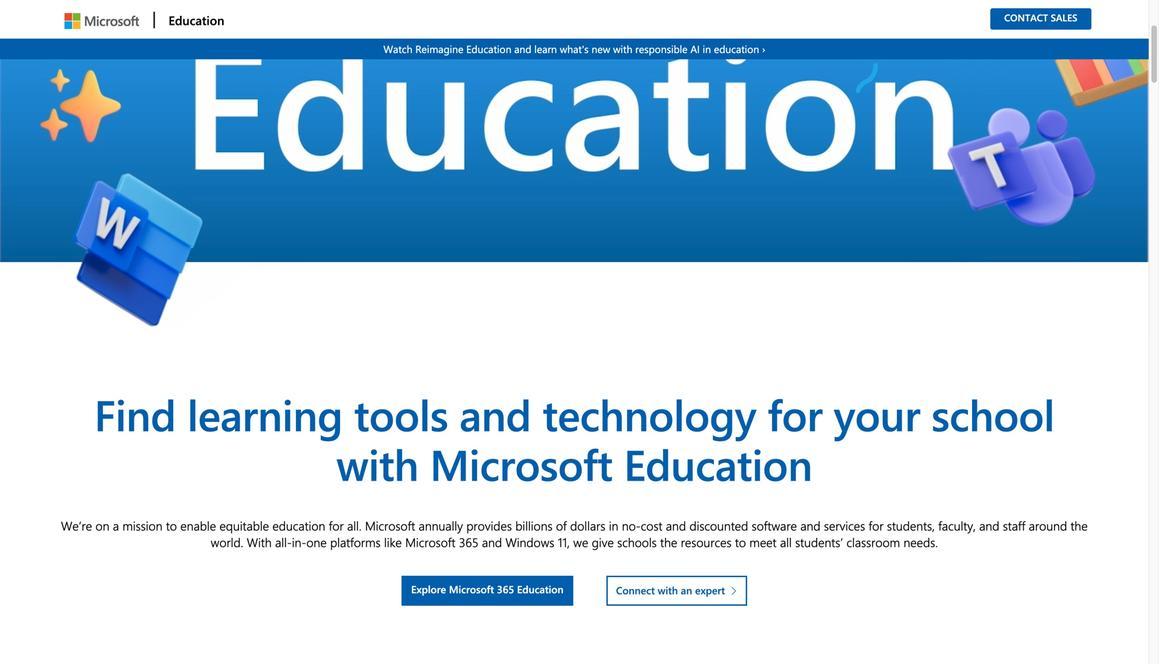 Task type: locate. For each thing, give the bounding box(es) containing it.
to left enable
[[166, 518, 177, 534]]

we're on a mission to enable equitable education for all. microsoft annually provides billions of dollars in no-cost and discounted software and services for students, faculty, and staff around the world. with all-in-one platforms like microsoft 365 and windows 11, we give schools the resources to meet all students' classroom needs.
[[61, 518, 1088, 551]]

education inside find learning tools and technology for your school with microsoft education
[[624, 435, 813, 492]]

1 horizontal spatial to
[[735, 534, 746, 551]]

reimagine
[[415, 42, 464, 56]]

with
[[613, 42, 633, 56], [336, 435, 419, 492], [658, 584, 678, 598]]

with left the an
[[658, 584, 678, 598]]

no-
[[622, 518, 641, 534]]

in right ai
[[703, 42, 711, 56]]

2 horizontal spatial with
[[658, 584, 678, 598]]

contact sales link
[[1005, 11, 1078, 24]]

the right around at the bottom right of the page
[[1071, 518, 1088, 534]]

1 horizontal spatial for
[[768, 385, 823, 442]]

find
[[94, 385, 176, 442]]

microsoft inside find learning tools and technology for your school with microsoft education
[[430, 435, 613, 492]]

365
[[459, 534, 479, 551], [497, 583, 514, 597]]

classroom
[[847, 534, 900, 551]]

1 vertical spatial in
[[609, 518, 619, 534]]

education
[[714, 42, 759, 56], [273, 518, 325, 534]]

all.
[[347, 518, 362, 534]]

education left ›
[[714, 42, 759, 56]]

in
[[703, 42, 711, 56], [609, 518, 619, 534]]

›
[[762, 42, 766, 56]]

all-
[[275, 534, 292, 551]]

windows
[[506, 534, 555, 551]]

0 vertical spatial education
[[714, 42, 759, 56]]

learning
[[187, 385, 343, 442]]

for
[[768, 385, 823, 442], [329, 518, 344, 534], [869, 518, 884, 534]]

microsoftlogo image
[[64, 13, 139, 29]]

1 horizontal spatial education
[[714, 42, 759, 56]]

give
[[592, 534, 614, 551]]

1 vertical spatial with
[[336, 435, 419, 492]]

software
[[752, 518, 797, 534]]

365 inside we're on a mission to enable equitable education for all. microsoft annually provides billions of dollars in no-cost and discounted software and services for students, faculty, and staff around the world. with all-in-one platforms like microsoft 365 and windows 11, we give schools the resources to meet all students' classroom needs.
[[459, 534, 479, 551]]

we're
[[61, 518, 92, 534]]

1 horizontal spatial with
[[613, 42, 633, 56]]

and inside watch reimagine education and learn what's new with responsible ai in education › link
[[514, 42, 532, 56]]

2 vertical spatial with
[[658, 584, 678, 598]]

1 vertical spatial education
[[273, 518, 325, 534]]

0 horizontal spatial 365
[[459, 534, 479, 551]]

365 up explore microsoft 365 education
[[459, 534, 479, 551]]

education right 'with'
[[273, 518, 325, 534]]

microsoft
[[430, 435, 613, 492], [365, 518, 415, 534], [405, 534, 456, 551], [449, 583, 494, 597]]

the
[[1071, 518, 1088, 534], [660, 534, 678, 551]]

what's
[[560, 42, 589, 56]]

0 horizontal spatial education
[[273, 518, 325, 534]]

0 horizontal spatial with
[[336, 435, 419, 492]]

0 vertical spatial 365
[[459, 534, 479, 551]]

on
[[95, 518, 109, 534]]

microsoft up billions at the left
[[430, 435, 613, 492]]

to
[[166, 518, 177, 534], [735, 534, 746, 551]]

an
[[681, 584, 692, 598]]

1 horizontal spatial in
[[703, 42, 711, 56]]

we
[[573, 534, 589, 551]]

billions
[[516, 518, 553, 534]]

find learning tools and technology for your school with microsoft education
[[94, 385, 1055, 492]]

with right new
[[613, 42, 633, 56]]

in-
[[292, 534, 306, 551]]

connect with an expert
[[616, 584, 725, 598]]

365 down windows
[[497, 583, 514, 597]]

your
[[834, 385, 920, 442]]

the right schools
[[660, 534, 678, 551]]

explore microsoft 365 education link
[[402, 576, 573, 606]]

contact
[[1005, 11, 1048, 24]]

1 vertical spatial 365
[[497, 583, 514, 597]]

0 vertical spatial with
[[613, 42, 633, 56]]

with
[[247, 534, 272, 551]]

ai
[[691, 42, 700, 56]]

and
[[514, 42, 532, 56], [460, 385, 531, 442], [666, 518, 686, 534], [801, 518, 821, 534], [980, 518, 1000, 534], [482, 534, 502, 551]]

one
[[306, 534, 327, 551]]

education
[[169, 12, 224, 28], [466, 42, 512, 56], [624, 435, 813, 492], [517, 583, 564, 597]]

0 vertical spatial in
[[703, 42, 711, 56]]

tools
[[354, 385, 448, 442]]

to left meet
[[735, 534, 746, 551]]

staff
[[1003, 518, 1026, 534]]

world.
[[211, 534, 243, 551]]

0 horizontal spatial in
[[609, 518, 619, 534]]

discounted
[[690, 518, 749, 534]]

with up all.
[[336, 435, 419, 492]]

annually
[[419, 518, 463, 534]]

dollars
[[570, 518, 606, 534]]

cost
[[641, 518, 663, 534]]

faculty,
[[939, 518, 976, 534]]

sales
[[1051, 11, 1078, 24]]

1 horizontal spatial 365
[[497, 583, 514, 597]]

11,
[[558, 534, 570, 551]]

services
[[824, 518, 865, 534]]

in left no-
[[609, 518, 619, 534]]

schools
[[617, 534, 657, 551]]

contact sales
[[1005, 11, 1078, 24]]

equitable
[[220, 518, 269, 534]]



Task type: vqa. For each thing, say whether or not it's contained in the screenshot.
Learn more
no



Task type: describe. For each thing, give the bounding box(es) containing it.
watch reimagine education and learn what's new with responsible ai in education › link
[[0, 39, 1149, 59]]

connect with an expert link
[[607, 576, 747, 606]]

of
[[556, 518, 567, 534]]

like
[[384, 534, 402, 551]]

explore microsoft 365 education
[[411, 583, 564, 597]]

microsoft right explore
[[449, 583, 494, 597]]

mission
[[122, 518, 163, 534]]

with inside find learning tools and technology for your school with microsoft education
[[336, 435, 419, 492]]

students'
[[795, 534, 843, 551]]

education link
[[153, 1, 229, 39]]

watch reimagine education and learn what's new with responsible ai in education ›
[[384, 42, 766, 56]]

explore
[[411, 583, 446, 597]]

expert
[[695, 584, 725, 598]]

for inside find learning tools and technology for your school with microsoft education
[[768, 385, 823, 442]]

0 horizontal spatial for
[[329, 518, 344, 534]]

around
[[1029, 518, 1068, 534]]

education inside we're on a mission to enable equitable education for all. microsoft annually provides billions of dollars in no-cost and discounted software and services for students, faculty, and staff around the world. with all-in-one platforms like microsoft 365 and windows 11, we give schools the resources to meet all students' classroom needs.
[[273, 518, 325, 534]]

in inside we're on a mission to enable equitable education for all. microsoft annually provides billions of dollars in no-cost and discounted software and services for students, faculty, and staff around the world. with all-in-one platforms like microsoft 365 and windows 11, we give schools the resources to meet all students' classroom needs.
[[609, 518, 619, 534]]

all
[[780, 534, 792, 551]]

responsible
[[635, 42, 688, 56]]

0 horizontal spatial to
[[166, 518, 177, 534]]

with inside "link"
[[658, 584, 678, 598]]

microsoft right like
[[405, 534, 456, 551]]

watch
[[384, 42, 413, 56]]

2 horizontal spatial for
[[869, 518, 884, 534]]

resources
[[681, 534, 732, 551]]

needs.
[[904, 534, 938, 551]]

students,
[[887, 518, 935, 534]]

provides
[[467, 518, 512, 534]]

platforms
[[330, 534, 381, 551]]

enable
[[180, 518, 216, 534]]

and inside find learning tools and technology for your school with microsoft education
[[460, 385, 531, 442]]

meet
[[750, 534, 777, 551]]

technology
[[543, 385, 756, 442]]

school
[[932, 385, 1055, 442]]

a
[[113, 518, 119, 534]]

connect
[[616, 584, 655, 598]]

learn
[[535, 42, 557, 56]]

new
[[592, 42, 610, 56]]

0 horizontal spatial the
[[660, 534, 678, 551]]

microsoft right all.
[[365, 518, 415, 534]]

1 horizontal spatial the
[[1071, 518, 1088, 534]]



